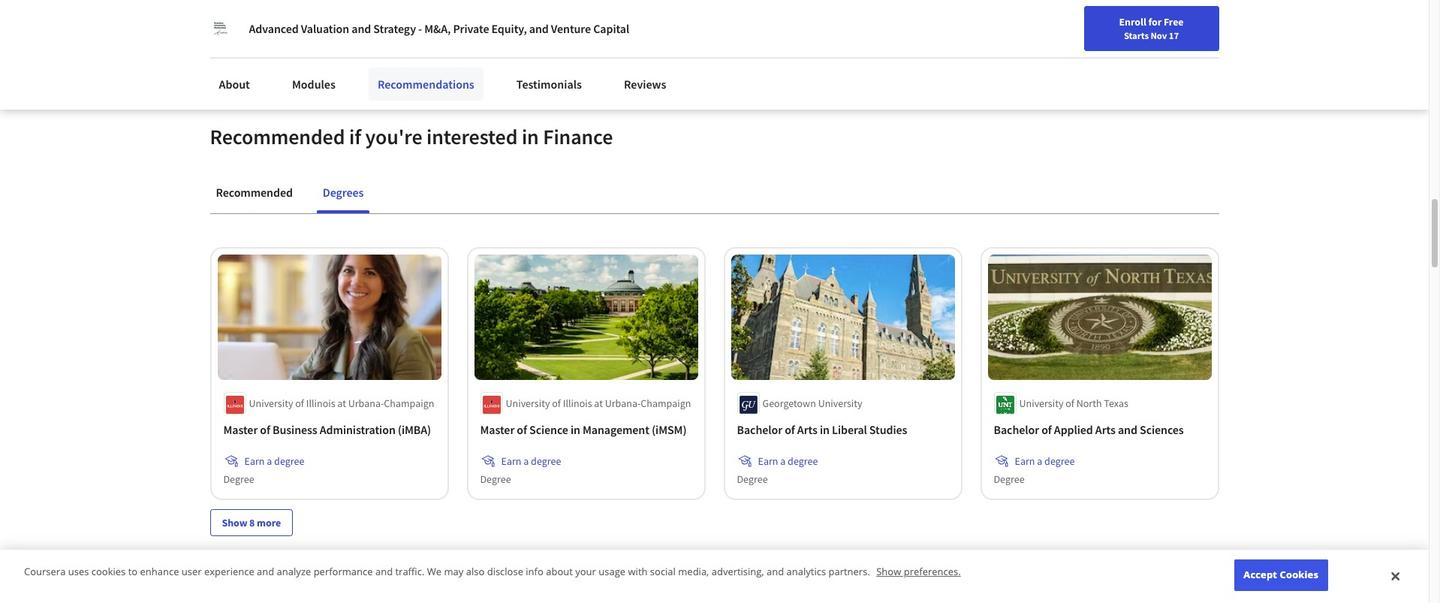 Task type: locate. For each thing, give the bounding box(es) containing it.
recommended if you're interested in finance
[[210, 123, 613, 150]]

champaign up (imsm)
[[641, 397, 691, 410]]

degrees
[[323, 185, 364, 200]]

1 horizontal spatial bachelor
[[994, 422, 1039, 437]]

earn a degree for business
[[244, 455, 304, 468]]

2 degree from the left
[[480, 473, 511, 486]]

applied
[[1054, 422, 1093, 437]]

of up the science
[[552, 397, 561, 410]]

1 horizontal spatial champaign
[[641, 397, 691, 410]]

a for arts
[[780, 455, 786, 468]]

arts down georgetown university
[[797, 422, 818, 437]]

university of illinois at urbana-champaign for in
[[506, 397, 691, 410]]

0 horizontal spatial university of illinois at urbana-champaign
[[249, 397, 434, 410]]

a down master of science in management (imsm)
[[524, 455, 529, 468]]

recommended inside button
[[216, 185, 293, 200]]

champaign for management
[[641, 397, 691, 410]]

finance
[[543, 123, 613, 150]]

1 horizontal spatial at
[[594, 397, 603, 410]]

1 illinois from the left
[[306, 397, 335, 410]]

2 degree from the left
[[531, 455, 561, 468]]

at up master of science in management (imsm) link
[[594, 397, 603, 410]]

champaign
[[384, 397, 434, 410], [641, 397, 691, 410]]

your
[[1235, 47, 1255, 61], [575, 565, 596, 579]]

1 at from the left
[[337, 397, 346, 410]]

university of illinois at urbana-champaign up master of business administration (imba) link
[[249, 397, 434, 410]]

1 vertical spatial recommended
[[216, 185, 293, 200]]

show 8 more
[[222, 516, 281, 530]]

1 horizontal spatial your
[[1235, 47, 1255, 61]]

also
[[466, 565, 485, 579]]

champaign up the (imba)
[[384, 397, 434, 410]]

your right about
[[575, 565, 596, 579]]

earn a degree down applied
[[1015, 455, 1075, 468]]

None search field
[[214, 39, 574, 69]]

of down georgetown
[[785, 422, 795, 437]]

2 master from the left
[[480, 422, 515, 437]]

find your new career link
[[1206, 45, 1315, 64]]

free
[[1164, 15, 1184, 29]]

0 vertical spatial show
[[222, 516, 247, 530]]

degree down business
[[274, 455, 304, 468]]

urbana- up administration
[[348, 397, 384, 410]]

and left strategy
[[352, 21, 371, 36]]

university up the science
[[506, 397, 550, 410]]

accept cookies button
[[1234, 560, 1328, 591]]

university up business
[[249, 397, 293, 410]]

illinois up master of science in management (imsm)
[[563, 397, 592, 410]]

arts down texas
[[1096, 422, 1116, 437]]

-
[[418, 21, 422, 36]]

earn a degree for applied
[[1015, 455, 1075, 468]]

more
[[257, 516, 281, 530]]

2 horizontal spatial in
[[820, 422, 830, 437]]

bachelor left applied
[[994, 422, 1039, 437]]

2 arts from the left
[[1096, 422, 1116, 437]]

0 horizontal spatial bachelor
[[737, 422, 782, 437]]

a for applied
[[1037, 455, 1043, 468]]

0 horizontal spatial illinois
[[306, 397, 335, 410]]

earn a degree down business
[[244, 455, 304, 468]]

accept cookies
[[1244, 568, 1319, 582]]

a
[[267, 455, 272, 468], [524, 455, 529, 468], [780, 455, 786, 468], [1037, 455, 1043, 468]]

master of business administration (imba) link
[[223, 421, 435, 439]]

and
[[352, 21, 371, 36], [529, 21, 549, 36], [1118, 422, 1138, 437], [257, 565, 274, 579], [375, 565, 393, 579], [767, 565, 784, 579]]

university for bachelor of applied arts and sciences
[[1019, 397, 1064, 410]]

master left the science
[[480, 422, 515, 437]]

degree for master of science in management (imsm)
[[480, 473, 511, 486]]

show
[[222, 516, 247, 530], [877, 565, 901, 579]]

testimonials
[[516, 77, 582, 92]]

in for master
[[571, 422, 580, 437]]

recommended
[[210, 123, 345, 150], [216, 185, 293, 200]]

1 horizontal spatial urbana-
[[605, 397, 641, 410]]

1 earn from the left
[[244, 455, 265, 468]]

2 earn a degree from the left
[[501, 455, 561, 468]]

0 horizontal spatial arts
[[797, 422, 818, 437]]

for
[[222, 8, 239, 23]]

a up more at bottom
[[267, 455, 272, 468]]

1 horizontal spatial in
[[571, 422, 580, 437]]

cookies
[[1280, 568, 1319, 582]]

1 earn a degree from the left
[[244, 455, 304, 468]]

master of science in management (imsm)
[[480, 422, 687, 437]]

of inside master of science in management (imsm) link
[[517, 422, 527, 437]]

1 champaign from the left
[[384, 397, 434, 410]]

in right the science
[[571, 422, 580, 437]]

private
[[453, 21, 489, 36]]

2 bachelor from the left
[[994, 422, 1039, 437]]

erasmus university rotterdam link
[[974, 10, 1128, 28]]

1 horizontal spatial university of illinois at urbana-champaign
[[506, 397, 691, 410]]

at up master of business administration (imba) link
[[337, 397, 346, 410]]

4 degree from the left
[[1045, 455, 1075, 468]]

university for master of business administration (imba)
[[249, 397, 293, 410]]

0 vertical spatial recommended
[[210, 123, 345, 150]]

university
[[1020, 12, 1072, 27], [249, 397, 293, 410], [506, 397, 550, 410], [818, 397, 863, 410], [1019, 397, 1064, 410]]

1 horizontal spatial master
[[480, 422, 515, 437]]

master left business
[[223, 422, 258, 437]]

0 horizontal spatial your
[[575, 565, 596, 579]]

earn a degree
[[244, 455, 304, 468], [501, 455, 561, 468], [758, 455, 818, 468], [1015, 455, 1075, 468]]

science
[[529, 422, 568, 437]]

urbana- for (imba)
[[348, 397, 384, 410]]

3 degree from the left
[[788, 455, 818, 468]]

urbana- up the management
[[605, 397, 641, 410]]

earn
[[244, 455, 265, 468], [501, 455, 521, 468], [758, 455, 778, 468], [1015, 455, 1035, 468]]

1 a from the left
[[267, 455, 272, 468]]

of inside bachelor of arts in liberal studies link
[[785, 422, 795, 437]]

1 bachelor from the left
[[737, 422, 782, 437]]

a down bachelor of applied arts and sciences
[[1037, 455, 1043, 468]]

show 8 more button
[[210, 509, 293, 536]]

of inside bachelor of applied arts and sciences link
[[1042, 422, 1052, 437]]

career
[[1279, 47, 1308, 61]]

1 vertical spatial show
[[877, 565, 901, 579]]

university of illinois at urbana-champaign up master of science in management (imsm) link
[[506, 397, 691, 410]]

coursera uses cookies to enhance user experience and analyze performance and traffic. we may also disclose info about your usage with social media, advertising, and analytics partners. show preferences.
[[24, 565, 961, 579]]

0 vertical spatial your
[[1235, 47, 1255, 61]]

1 horizontal spatial arts
[[1096, 422, 1116, 437]]

1 vertical spatial your
[[575, 565, 596, 579]]

illinois up 'master of business administration (imba)'
[[306, 397, 335, 410]]

degree down the science
[[531, 455, 561, 468]]

earn a degree for science
[[501, 455, 561, 468]]

0 horizontal spatial champaign
[[384, 397, 434, 410]]

4 degree from the left
[[994, 473, 1025, 486]]

3 degree from the left
[[737, 473, 768, 486]]

4 earn from the left
[[1015, 455, 1035, 468]]

at
[[337, 397, 346, 410], [594, 397, 603, 410]]

liberal
[[832, 422, 867, 437]]

2 at from the left
[[594, 397, 603, 410]]

1 degree from the left
[[223, 473, 254, 486]]

1 master from the left
[[223, 422, 258, 437]]

enroll
[[1119, 15, 1147, 29]]

administration
[[320, 422, 396, 437]]

2 earn from the left
[[501, 455, 521, 468]]

georgetown
[[763, 397, 816, 410]]

accept
[[1244, 568, 1277, 582]]

2 urbana- from the left
[[605, 397, 641, 410]]

bachelor for bachelor of applied arts and sciences
[[994, 422, 1039, 437]]

of left the science
[[517, 422, 527, 437]]

0 horizontal spatial master
[[223, 422, 258, 437]]

show right the partners.
[[877, 565, 901, 579]]

show left 8
[[222, 516, 247, 530]]

1 university of illinois at urbana-champaign from the left
[[249, 397, 434, 410]]

a for science
[[524, 455, 529, 468]]

if
[[349, 123, 361, 150]]

and down texas
[[1118, 422, 1138, 437]]

degree down bachelor of arts in liberal studies
[[788, 455, 818, 468]]

4 a from the left
[[1037, 455, 1043, 468]]

of inside master of business administration (imba) link
[[260, 422, 270, 437]]

illinois
[[306, 397, 335, 410], [563, 397, 592, 410]]

degree for bachelor of arts in liberal studies
[[737, 473, 768, 486]]

a down bachelor of arts in liberal studies
[[780, 455, 786, 468]]

2 champaign from the left
[[641, 397, 691, 410]]

0 horizontal spatial show
[[222, 516, 247, 530]]

earn a degree down the science
[[501, 455, 561, 468]]

1 degree from the left
[[274, 455, 304, 468]]

degree down applied
[[1045, 455, 1075, 468]]

earn a degree down bachelor of arts in liberal studies
[[758, 455, 818, 468]]

info
[[526, 565, 544, 579]]

3 a from the left
[[780, 455, 786, 468]]

in left finance
[[522, 123, 539, 150]]

and left "analyze"
[[257, 565, 274, 579]]

2 a from the left
[[524, 455, 529, 468]]

degree
[[274, 455, 304, 468], [531, 455, 561, 468], [788, 455, 818, 468], [1045, 455, 1075, 468]]

master for master of business administration (imba)
[[223, 422, 258, 437]]

you're
[[365, 123, 422, 150]]

collection element
[[201, 214, 1228, 560]]

earn for arts
[[758, 455, 778, 468]]

your right find
[[1235, 47, 1255, 61]]

of left north
[[1066, 397, 1075, 410]]

earn a degree for arts
[[758, 455, 818, 468]]

0 horizontal spatial at
[[337, 397, 346, 410]]

4 earn a degree from the left
[[1015, 455, 1075, 468]]

1 horizontal spatial illinois
[[563, 397, 592, 410]]

of left business
[[260, 422, 270, 437]]

in left liberal
[[820, 422, 830, 437]]

degree
[[223, 473, 254, 486], [480, 473, 511, 486], [737, 473, 768, 486], [994, 473, 1025, 486]]

show preferences. link
[[877, 565, 961, 579]]

degree for applied
[[1045, 455, 1075, 468]]

to
[[128, 565, 138, 579]]

1 horizontal spatial show
[[877, 565, 901, 579]]

equity,
[[491, 21, 527, 36]]

about
[[219, 77, 250, 92]]

of
[[295, 397, 304, 410], [552, 397, 561, 410], [1066, 397, 1075, 410], [260, 422, 270, 437], [517, 422, 527, 437], [785, 422, 795, 437], [1042, 422, 1052, 437]]

17
[[1169, 29, 1179, 41]]

2 illinois from the left
[[563, 397, 592, 410]]

enhance
[[140, 565, 179, 579]]

recommendations link
[[369, 68, 483, 101]]

3 earn a degree from the left
[[758, 455, 818, 468]]

recommendations
[[378, 77, 474, 92]]

of left applied
[[1042, 422, 1052, 437]]

2 university of illinois at urbana-champaign from the left
[[506, 397, 691, 410]]

0 horizontal spatial urbana-
[[348, 397, 384, 410]]

1 urbana- from the left
[[348, 397, 384, 410]]

arts
[[797, 422, 818, 437], [1096, 422, 1116, 437]]

urbana-
[[348, 397, 384, 410], [605, 397, 641, 410]]

university up applied
[[1019, 397, 1064, 410]]

bachelor down georgetown
[[737, 422, 782, 437]]

business
[[273, 422, 317, 437]]

and left traffic.
[[375, 565, 393, 579]]

about
[[546, 565, 573, 579]]

traffic.
[[395, 565, 425, 579]]

3 earn from the left
[[758, 455, 778, 468]]



Task type: vqa. For each thing, say whether or not it's contained in the screenshot.
workforce to the top
no



Task type: describe. For each thing, give the bounding box(es) containing it.
university of north texas
[[1019, 397, 1129, 410]]

master of science in management (imsm) link
[[480, 421, 692, 439]]

coursera
[[24, 565, 66, 579]]

north
[[1077, 397, 1102, 410]]

find your new career
[[1214, 47, 1308, 61]]

with
[[628, 565, 648, 579]]

master for master of science in management (imsm)
[[480, 422, 515, 437]]

degree for business
[[274, 455, 304, 468]]

master of business administration (imba)
[[223, 422, 431, 437]]

university of illinois at urbana-champaign for administration
[[249, 397, 434, 410]]

1 arts from the left
[[797, 422, 818, 437]]

social
[[650, 565, 676, 579]]

reviews link
[[615, 68, 675, 101]]

0 horizontal spatial in
[[522, 123, 539, 150]]

and right equity, at the left top of the page
[[529, 21, 549, 36]]

find
[[1214, 47, 1233, 61]]

may
[[444, 565, 464, 579]]

recommended for recommended if you're interested in finance
[[210, 123, 345, 150]]

recommended for recommended
[[216, 185, 293, 200]]

and left analytics
[[767, 565, 784, 579]]

at for in
[[594, 397, 603, 410]]

media,
[[678, 565, 709, 579]]

nov
[[1151, 29, 1167, 41]]

erasmus university rotterdam image
[[210, 18, 231, 39]]

show inside button
[[222, 516, 247, 530]]

testimonials link
[[507, 68, 591, 101]]

illinois for in
[[563, 397, 592, 410]]

degree for bachelor of applied arts and sciences
[[994, 473, 1025, 486]]

bachelor of applied arts and sciences
[[994, 422, 1184, 437]]

preferences.
[[904, 565, 961, 579]]

we
[[427, 565, 442, 579]]

modules
[[292, 77, 336, 92]]

partners.
[[829, 565, 870, 579]]

advanced
[[249, 21, 299, 36]]

of up business
[[295, 397, 304, 410]]

interested
[[427, 123, 518, 150]]

degree for arts
[[788, 455, 818, 468]]

usage
[[599, 565, 626, 579]]

champaign for (imba)
[[384, 397, 434, 410]]

bachelor of applied arts and sciences link
[[994, 421, 1206, 439]]

experience
[[204, 565, 254, 579]]

advanced valuation and strategy - m&a, private equity, and venture capital
[[249, 21, 629, 36]]

erasmus
[[974, 12, 1017, 27]]

modules link
[[283, 68, 345, 101]]

venture
[[551, 21, 591, 36]]

recommendation tabs tab list
[[210, 174, 1219, 213]]

erasmus university rotterdam
[[974, 12, 1128, 27]]

rotterdam
[[1074, 12, 1128, 27]]

degree for science
[[531, 455, 561, 468]]

reviews
[[624, 77, 666, 92]]

bachelor for bachelor of arts in liberal studies
[[737, 422, 782, 437]]

illinois for administration
[[306, 397, 335, 410]]

user
[[182, 565, 202, 579]]

m&a,
[[424, 21, 451, 36]]

uses
[[68, 565, 89, 579]]

and inside bachelor of applied arts and sciences link
[[1118, 422, 1138, 437]]

at for administration
[[337, 397, 346, 410]]

university up bachelor of arts in liberal studies link
[[818, 397, 863, 410]]

valuation
[[301, 21, 349, 36]]

enroll for free starts nov 17
[[1119, 15, 1184, 41]]

capital
[[593, 21, 629, 36]]

university right erasmus
[[1020, 12, 1072, 27]]

performance
[[314, 565, 373, 579]]

degree for master of business administration (imba)
[[223, 473, 254, 486]]

a for business
[[267, 455, 272, 468]]

urbana- for management
[[605, 397, 641, 410]]

strategy
[[373, 21, 416, 36]]

(imba)
[[398, 422, 431, 437]]

texas
[[1104, 397, 1129, 410]]

analyze
[[277, 565, 311, 579]]

recommended button
[[210, 174, 299, 210]]

disclose
[[487, 565, 523, 579]]

earn for applied
[[1015, 455, 1035, 468]]

cookies
[[91, 565, 126, 579]]

management
[[583, 422, 649, 437]]

bachelor of arts in liberal studies
[[737, 422, 907, 437]]

georgetown university
[[763, 397, 863, 410]]

new
[[1257, 47, 1277, 61]]

earn for business
[[244, 455, 265, 468]]

in for bachelor
[[820, 422, 830, 437]]

8
[[249, 516, 255, 530]]

for
[[1149, 15, 1162, 29]]

university for master of science in management (imsm)
[[506, 397, 550, 410]]

about link
[[210, 68, 259, 101]]

(imsm)
[[652, 422, 687, 437]]

degrees button
[[317, 174, 370, 210]]

sciences
[[1140, 422, 1184, 437]]

studies
[[869, 422, 907, 437]]

analytics
[[787, 565, 826, 579]]

bachelor of arts in liberal studies link
[[737, 421, 949, 439]]

for link
[[216, 0, 306, 30]]

earn for science
[[501, 455, 521, 468]]

advertising,
[[712, 565, 764, 579]]



